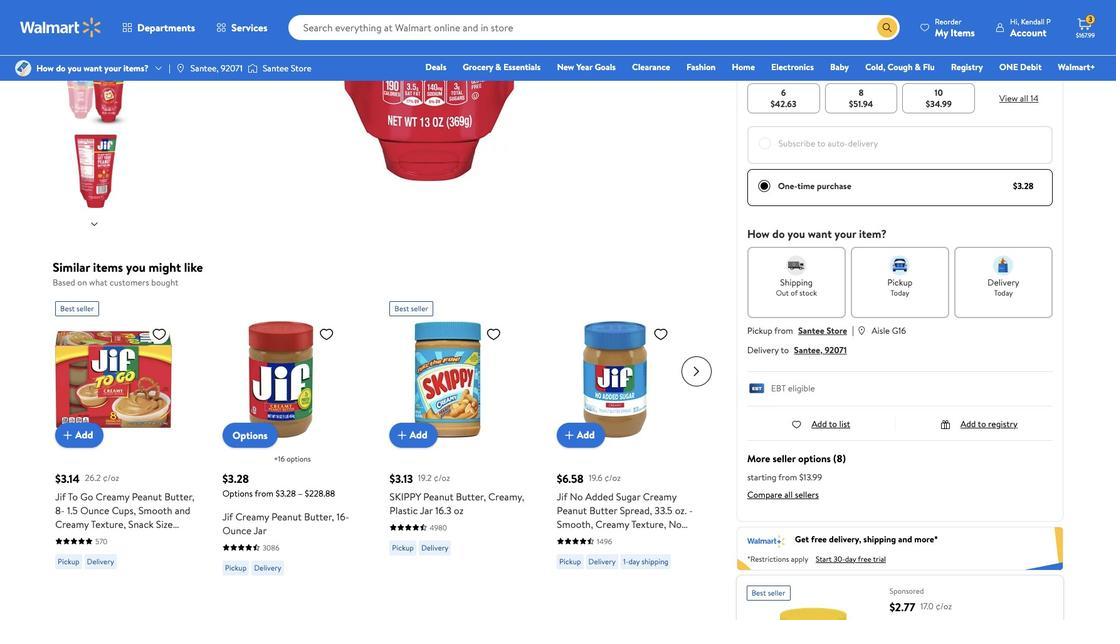 Task type: locate. For each thing, give the bounding box(es) containing it.
jar up 3086
[[254, 524, 267, 538]]

3
[[1089, 14, 1093, 25], [937, 29, 941, 41]]

jif squeeze creamy peanut butter, 13 oz. - smooth, creamy texture, portable peanut butter pouch - image 4 of 12 image
[[59, 54, 132, 127]]

¢/oz inside $3.13 19.2 ¢/oz skippy peanut butter, creamy, plastic jar 16.3 oz
[[434, 472, 450, 485]]

you for how do you want your item?
[[788, 226, 805, 242]]

0 horizontal spatial  image
[[176, 63, 186, 73]]

texture, inside $6.58 19.6 ¢/oz jif no added sugar creamy peanut butter spread, 33.5 oz. - smooth, creamy texture, no stir peanut butter spread
[[631, 518, 666, 531]]

1 vertical spatial want
[[808, 226, 832, 242]]

essentials
[[504, 61, 541, 73]]

2 texture, from the left
[[631, 518, 666, 531]]

best seller for $3.13
[[395, 303, 428, 314]]

santee, down the pickup from santee store |
[[794, 344, 823, 357]]

0 vertical spatial no
[[570, 490, 583, 504]]

 image left the 'santee store'
[[248, 62, 258, 75]]

add to cart image
[[60, 428, 75, 443], [395, 428, 410, 443]]

jif squeeze creamy peanut butter, 13 oz. - smooth, creamy texture, portable peanut butter pouch - image 5 of 12 image
[[59, 135, 132, 208]]

*restrictions
[[747, 554, 789, 565]]

day down delivery,
[[845, 554, 856, 565]]

jif down $3.28 options from $3.28 – $228.88
[[222, 510, 233, 524]]

add to favorites list, jif creamy peanut butter, 16-ounce jar image
[[319, 326, 334, 342]]

start
[[816, 554, 832, 565]]

want
[[84, 62, 102, 75], [808, 226, 832, 242]]

2 add button from the left
[[390, 423, 438, 448]]

add button up $6.58
[[557, 423, 605, 448]]

p
[[1047, 16, 1051, 27]]

ounce down $3.28 options from $3.28 – $228.88
[[222, 524, 252, 538]]

pickup today
[[888, 277, 913, 299]]

texture,
[[91, 518, 126, 531], [631, 518, 666, 531]]

0 horizontal spatial do
[[56, 62, 66, 75]]

2 product group from the left
[[222, 296, 362, 595]]

jif for $6.58
[[557, 490, 567, 504]]

$3.28 inside 0.0 $3.28 25.2 ¢/oz
[[773, 43, 794, 55]]

add to favorites list, jif no added sugar creamy peanut butter spread, 33.5 oz. - smooth, creamy texture, no stir peanut butter spread image
[[653, 326, 669, 342]]

today inside pickup today
[[891, 288, 910, 299]]

3 up the $167.99
[[1089, 14, 1093, 25]]

3 $167.99
[[1076, 14, 1095, 40]]

one debit link
[[994, 60, 1048, 74]]

0 horizontal spatial how
[[36, 62, 54, 75]]

0.0 right :
[[776, 6, 788, 18]]

 image for santee store
[[248, 62, 258, 75]]

add to registry button
[[941, 418, 1018, 431]]

1 horizontal spatial how
[[747, 226, 770, 242]]

0 horizontal spatial jif
[[55, 490, 66, 504]]

¢/oz right '26.2'
[[103, 472, 119, 485]]

92071 down santee store 'button'
[[825, 344, 847, 357]]

g16
[[892, 325, 906, 337]]

santee
[[263, 62, 289, 75], [798, 325, 825, 337]]

1 horizontal spatial today
[[994, 288, 1013, 299]]

0 vertical spatial your
[[104, 62, 121, 75]]

0 vertical spatial want
[[84, 62, 102, 75]]

$3.28
[[773, 43, 794, 55], [1013, 180, 1034, 193], [222, 471, 249, 487], [276, 488, 296, 500]]

4 product group from the left
[[557, 296, 697, 595]]

1 vertical spatial free
[[858, 554, 872, 565]]

$20.57
[[849, 40, 874, 53]]

1 horizontal spatial add to cart image
[[395, 428, 410, 443]]

options right the "+16" on the bottom left of page
[[287, 454, 311, 464]]

2 add to cart image from the left
[[395, 428, 410, 443]]

to left auto-
[[817, 137, 826, 150]]

1 vertical spatial and
[[898, 533, 912, 546]]

view all 14 button
[[994, 88, 1044, 108]]

0 horizontal spatial day
[[629, 557, 640, 567]]

0 vertical spatial do
[[56, 62, 66, 75]]

0 vertical spatial you
[[68, 62, 81, 75]]

3 inside 3 $24.75
[[937, 29, 941, 41]]

and
[[175, 504, 190, 518], [898, 533, 912, 546]]

today for pickup
[[891, 288, 910, 299]]

add to favorites list, skippy peanut butter, creamy, plastic jar 16.3 oz image
[[486, 326, 501, 342]]

search icon image
[[882, 23, 892, 33]]

free right get
[[811, 533, 827, 546]]

no down $6.58
[[570, 490, 583, 504]]

all left 14
[[1020, 92, 1029, 104]]

santee up santee, 92071 button
[[798, 325, 825, 337]]

1 add button from the left
[[55, 423, 103, 448]]

deals link
[[420, 60, 452, 74]]

year
[[576, 61, 593, 73]]

1 horizontal spatial |
[[852, 324, 854, 337]]

options inside "more seller options (8) starting from $13.99 compare all sellers"
[[798, 452, 831, 466]]

ounce right 1.5
[[80, 504, 109, 518]]

None radio
[[758, 180, 771, 193]]

today inside delivery today
[[994, 288, 1013, 299]]

delivery,
[[829, 533, 862, 546]]

¢/oz right 19.6
[[605, 472, 621, 485]]

your for items?
[[104, 62, 121, 75]]

2 horizontal spatial add button
[[557, 423, 605, 448]]

1 horizontal spatial best
[[395, 303, 409, 314]]

570
[[95, 537, 107, 547]]

today down intent image for pickup
[[891, 288, 910, 299]]

1 horizontal spatial 92071
[[825, 344, 847, 357]]

delivery
[[988, 277, 1020, 289], [747, 344, 779, 357], [421, 543, 449, 553], [87, 557, 114, 567], [589, 557, 616, 567], [254, 563, 281, 574]]

¢/oz right "25.2"
[[784, 55, 799, 66]]

grocery & essentials
[[463, 61, 541, 73]]

$34.99
[[926, 98, 952, 110]]

clearance link
[[627, 60, 676, 74]]

pickup inside the pickup from santee store |
[[747, 325, 773, 337]]

0 vertical spatial butter
[[590, 504, 617, 518]]

new year goals
[[557, 61, 616, 73]]

shipping down spread
[[642, 557, 669, 567]]

1 horizontal spatial shipping
[[864, 533, 896, 546]]

0.0 up "25.2"
[[778, 29, 790, 41]]

add to cart image up $3.14
[[60, 428, 75, 443]]

peanut
[[132, 490, 162, 504], [423, 490, 454, 504], [557, 504, 587, 518], [272, 510, 302, 524], [574, 531, 604, 545]]

1 vertical spatial you
[[788, 226, 805, 242]]

2 vertical spatial from
[[255, 488, 274, 500]]

add
[[812, 418, 827, 431], [961, 418, 976, 431], [75, 429, 93, 442], [410, 429, 428, 442], [577, 429, 595, 442]]

¢/oz inside $6.58 19.6 ¢/oz jif no added sugar creamy peanut butter spread, 33.5 oz. - smooth, creamy texture, no stir peanut butter spread
[[605, 472, 621, 485]]

day down spread
[[629, 557, 640, 567]]

butter, inside jif creamy peanut butter, 16- ounce jar
[[304, 510, 334, 524]]

want down one-time purchase
[[808, 226, 832, 242]]

0 vertical spatial from
[[775, 325, 793, 337]]

how
[[36, 62, 54, 75], [747, 226, 770, 242]]

texture, up '570'
[[91, 518, 126, 531]]

0 horizontal spatial butter,
[[164, 490, 195, 504]]

1 horizontal spatial options
[[798, 452, 831, 466]]

services button
[[206, 13, 278, 43]]

jif
[[55, 490, 66, 504], [557, 490, 567, 504], [222, 510, 233, 524]]

1 horizontal spatial and
[[898, 533, 912, 546]]

¢/oz inside $3.14 26.2 ¢/oz jif to go creamy peanut butter, 8- 1.5 ounce cups, smooth and creamy texture, snack size packs
[[103, 472, 119, 485]]

add to cart image for $3.13
[[395, 428, 410, 443]]

 image left santee, 92071 on the top
[[176, 63, 186, 73]]

0 horizontal spatial want
[[84, 62, 102, 75]]

0 horizontal spatial you
[[68, 62, 81, 75]]

want left items?
[[84, 62, 102, 75]]

from inside $3.28 options from $3.28 – $228.88
[[255, 488, 274, 500]]

0 horizontal spatial no
[[570, 490, 583, 504]]

new year goals link
[[551, 60, 622, 74]]

peter pan creamy peanut butter, gluten free peanut butter, 16.3 oz jar image
[[747, 606, 880, 621]]

and right size
[[175, 504, 190, 518]]

3086
[[263, 543, 280, 553]]

add up '26.2'
[[75, 429, 93, 442]]

add up 19.6
[[577, 429, 595, 442]]

3 for 3 $167.99
[[1089, 14, 1093, 25]]

0 horizontal spatial texture,
[[91, 518, 126, 531]]

get free delivery, shipping and more* banner
[[737, 527, 1064, 571]]

do for how do you want your item?
[[772, 226, 785, 242]]

butter, right '16.3'
[[456, 490, 486, 504]]

texture, for $6.58
[[631, 518, 666, 531]]

0 vertical spatial 3
[[1089, 14, 1093, 25]]

texture, down the sugar
[[631, 518, 666, 531]]

¢/oz right 19.2
[[434, 472, 450, 485]]

0 horizontal spatial add to cart image
[[60, 428, 75, 443]]

seller
[[77, 303, 94, 314], [411, 303, 428, 314], [773, 452, 796, 466], [768, 588, 786, 599]]

jif inside jif creamy peanut butter, 16- ounce jar
[[222, 510, 233, 524]]

3 product group from the left
[[390, 296, 529, 595]]

pickup from santee store |
[[747, 324, 854, 337]]

store inside the pickup from santee store |
[[827, 325, 847, 337]]

out
[[776, 288, 789, 299]]

1 horizontal spatial  image
[[248, 62, 258, 75]]

Subscribe to auto-delivery radio
[[759, 137, 771, 150]]

fashion
[[687, 61, 716, 73]]

1 vertical spatial all
[[785, 489, 793, 502]]

0 vertical spatial and
[[175, 504, 190, 518]]

next image image
[[89, 219, 99, 229]]

butter up 1-
[[607, 531, 635, 545]]

ounce inside jif creamy peanut butter, 16- ounce jar
[[222, 524, 252, 538]]

| right items?
[[169, 62, 170, 75]]

jar inside jif creamy peanut butter, 16- ounce jar
[[254, 524, 267, 538]]

add button up 19.2
[[390, 423, 438, 448]]

jif no added sugar creamy peanut butter spread, 33.5 oz. - smooth, creamy texture, no stir peanut butter spread image
[[557, 321, 674, 438]]

1 today from the left
[[891, 288, 910, 299]]

1 vertical spatial 92071
[[825, 344, 847, 357]]

santee, down 'services' "popup button"
[[191, 62, 219, 75]]

0 horizontal spatial options
[[287, 454, 311, 464]]

1 horizontal spatial &
[[915, 61, 921, 73]]

all left sellers
[[785, 489, 793, 502]]

0 horizontal spatial today
[[891, 288, 910, 299]]

1 texture, from the left
[[91, 518, 126, 531]]

all inside "more seller options (8) starting from $13.99 compare all sellers"
[[785, 489, 793, 502]]

3 inside 3 $167.99
[[1089, 14, 1093, 25]]

add button up $3.14
[[55, 423, 103, 448]]

santee store
[[263, 62, 312, 75]]

butter up 1496 at right bottom
[[590, 504, 617, 518]]

1 horizontal spatial best seller
[[395, 303, 428, 314]]

2 horizontal spatial you
[[788, 226, 805, 242]]

1 horizontal spatial jif
[[222, 510, 233, 524]]

add to cart image up $3.13
[[395, 428, 410, 443]]

jif squeeze creamy peanut butter, 13 oz. - smooth, creamy texture, portable peanut butter pouch image
[[228, 0, 630, 181]]

0 horizontal spatial store
[[291, 62, 312, 75]]

2 horizontal spatial best
[[752, 588, 766, 599]]

2 horizontal spatial jif
[[557, 490, 567, 504]]

1 horizontal spatial you
[[126, 259, 146, 276]]

1 vertical spatial your
[[835, 226, 856, 242]]

1 vertical spatial options
[[222, 488, 253, 500]]

1 horizontal spatial all
[[1020, 92, 1029, 104]]

add to favorites list, jif to go creamy peanut butter, 8- 1.5 ounce cups, smooth and creamy texture, snack size packs image
[[152, 326, 167, 342]]

0 horizontal spatial add button
[[55, 423, 103, 448]]

baby
[[830, 61, 849, 73]]

do
[[56, 62, 66, 75], [772, 226, 785, 242]]

clearance
[[632, 61, 670, 73]]

1 vertical spatial 3
[[937, 29, 941, 41]]

4 $30.30
[[1004, 29, 1030, 53]]

intent image for pickup image
[[890, 256, 910, 276]]

0 vertical spatial how
[[36, 62, 54, 75]]

2 today from the left
[[994, 288, 1013, 299]]

92071 down 'services' "popup button"
[[221, 62, 243, 75]]

product group containing $3.14
[[55, 296, 195, 595]]

to down the pickup from santee store |
[[781, 344, 789, 357]]

add to cart image
[[562, 428, 577, 443]]

| left aisle
[[852, 324, 854, 337]]

3 down reorder
[[937, 29, 941, 41]]

1 product group from the left
[[55, 296, 195, 595]]

want for items?
[[84, 62, 102, 75]]

–
[[298, 488, 303, 500]]

Walmart Site-Wide search field
[[288, 15, 900, 40]]

0 horizontal spatial jar
[[254, 524, 267, 538]]

0 vertical spatial ounce
[[80, 504, 109, 518]]

stir
[[557, 531, 572, 545]]

butter, down $228.88
[[304, 510, 334, 524]]

 image
[[248, 62, 258, 75], [176, 63, 186, 73]]

peanut down –
[[272, 510, 302, 524]]

jif down $6.58
[[557, 490, 567, 504]]

1 horizontal spatial butter,
[[304, 510, 334, 524]]

of
[[791, 288, 798, 299]]

1 horizontal spatial 3
[[1089, 14, 1093, 25]]

you up the intent image for shipping
[[788, 226, 805, 242]]

0 horizontal spatial your
[[104, 62, 121, 75]]

0.0 inside 0.0 $3.28 25.2 ¢/oz
[[778, 29, 790, 41]]

butter, up size
[[164, 490, 195, 504]]

0 horizontal spatial ounce
[[80, 504, 109, 518]]

jif for $3.14
[[55, 490, 66, 504]]

today for delivery
[[994, 288, 1013, 299]]

1 & from the left
[[495, 61, 501, 73]]

from inside the pickup from santee store |
[[775, 325, 793, 337]]

no left -
[[669, 518, 682, 531]]

you inside similar items you might like based on what customers bought
[[126, 259, 146, 276]]

shipping up "trial"
[[864, 533, 896, 546]]

1 horizontal spatial add button
[[390, 423, 438, 448]]

0 vertical spatial santee,
[[191, 62, 219, 75]]

0 horizontal spatial best
[[60, 303, 75, 314]]

0 horizontal spatial and
[[175, 504, 190, 518]]

jar inside $3.13 19.2 ¢/oz skippy peanut butter, creamy, plastic jar 16.3 oz
[[420, 504, 433, 518]]

add to registry
[[961, 418, 1018, 431]]

0 horizontal spatial free
[[811, 533, 827, 546]]

to left registry
[[978, 418, 986, 431]]

$3.13 19.2 ¢/oz skippy peanut butter, creamy, plastic jar 16.3 oz
[[390, 471, 524, 518]]

jif to go creamy peanut butter, 8- 1.5 ounce cups, smooth and creamy texture, snack size packs image
[[55, 321, 172, 438]]

your left 'item?' on the right top
[[835, 226, 856, 242]]

jif left to
[[55, 490, 66, 504]]

0 horizontal spatial best seller
[[60, 303, 94, 314]]

$3.28 options from $3.28 – $228.88
[[222, 471, 335, 500]]

do down the walmart image
[[56, 62, 66, 75]]

from up compare all sellers button
[[779, 471, 797, 484]]

1 horizontal spatial jar
[[420, 504, 433, 518]]

options up $13.99
[[798, 452, 831, 466]]

store
[[291, 62, 312, 75], [827, 325, 847, 337]]

2 vertical spatial you
[[126, 259, 146, 276]]

to left list
[[829, 418, 837, 431]]

start 30-day free trial
[[816, 554, 886, 565]]

might
[[149, 259, 181, 276]]

and left more*
[[898, 533, 912, 546]]

product group containing $3.13
[[390, 296, 529, 595]]

you down the walmart image
[[68, 62, 81, 75]]

Search search field
[[288, 15, 900, 40]]

how do you want your items?
[[36, 62, 149, 75]]

1 horizontal spatial want
[[808, 226, 832, 242]]

shipping inside 'banner'
[[864, 533, 896, 546]]

jif inside $3.14 26.2 ¢/oz jif to go creamy peanut butter, 8- 1.5 ounce cups, smooth and creamy texture, snack size packs
[[55, 490, 66, 504]]

free
[[811, 533, 827, 546], [858, 554, 872, 565]]

add for the jif to go creamy peanut butter, 8- 1.5 ounce cups, smooth and creamy texture, snack size packs image
[[75, 429, 93, 442]]

1 horizontal spatial santee
[[798, 325, 825, 337]]

¢/oz right "17.0" at the bottom
[[936, 601, 952, 614]]

jar left '16.3'
[[420, 504, 433, 518]]

texture, inside $3.14 26.2 ¢/oz jif to go creamy peanut butter, 8- 1.5 ounce cups, smooth and creamy texture, snack size packs
[[91, 518, 126, 531]]

cold,
[[865, 61, 886, 73]]

today down "intent image for delivery"
[[994, 288, 1013, 299]]

92071
[[221, 62, 243, 75], [825, 344, 847, 357]]

do down one-
[[772, 226, 785, 242]]

0 vertical spatial all
[[1020, 92, 1029, 104]]

best inside $2.77 group
[[752, 588, 766, 599]]

& left flu
[[915, 61, 921, 73]]

to
[[817, 137, 826, 150], [781, 344, 789, 357], [829, 418, 837, 431], [978, 418, 986, 431]]

1 vertical spatial jar
[[254, 524, 267, 538]]

you up customers
[[126, 259, 146, 276]]

1 horizontal spatial santee,
[[794, 344, 823, 357]]

ounce inside $3.14 26.2 ¢/oz jif to go creamy peanut butter, 8- 1.5 ounce cups, smooth and creamy texture, snack size packs
[[80, 504, 109, 518]]

¢/oz for $3.13
[[434, 472, 450, 485]]

$6.58
[[557, 471, 584, 487]]

peanut down 19.2
[[423, 490, 454, 504]]

creamy up 3086
[[235, 510, 269, 524]]

1 horizontal spatial store
[[827, 325, 847, 337]]

account
[[1010, 25, 1047, 39]]

butter
[[590, 504, 617, 518], [607, 531, 635, 545]]

want for item?
[[808, 226, 832, 242]]

one-
[[778, 180, 798, 193]]

16.3
[[435, 504, 452, 518]]

options up $3.28 options from $3.28 – $228.88
[[232, 429, 268, 442]]

1 vertical spatial store
[[827, 325, 847, 337]]

jif squeeze creamy peanut butter, 13 oz. - smooth, creamy texture, portable peanut butter pouch - image 3 of 12 image
[[59, 0, 132, 46]]

2 horizontal spatial butter,
[[456, 490, 486, 504]]

1 vertical spatial shipping
[[642, 557, 669, 567]]

santee down the 'services'
[[263, 62, 289, 75]]

departments button
[[112, 13, 206, 43]]

santee store button
[[798, 325, 847, 337]]

1 vertical spatial |
[[852, 324, 854, 337]]

$167.99
[[1076, 31, 1095, 40]]

1 horizontal spatial day
[[845, 554, 856, 565]]

what
[[89, 277, 107, 289]]

from left –
[[255, 488, 274, 500]]

0 horizontal spatial 92071
[[221, 62, 243, 75]]

add button
[[55, 423, 103, 448], [390, 423, 438, 448], [557, 423, 605, 448]]

you
[[68, 62, 81, 75], [788, 226, 805, 242], [126, 259, 146, 276]]

creamy right go
[[96, 490, 129, 504]]

$13.99
[[799, 471, 822, 484]]

free left "trial"
[[858, 554, 872, 565]]

add button for $3.14
[[55, 423, 103, 448]]

0 horizontal spatial all
[[785, 489, 793, 502]]

best for $3.13
[[395, 303, 409, 314]]

more
[[747, 452, 770, 466]]

walmart plus image
[[747, 534, 785, 549]]

1 horizontal spatial ounce
[[222, 524, 252, 538]]

options inside $3.28 options from $3.28 – $228.88
[[222, 488, 253, 500]]

jif inside $6.58 19.6 ¢/oz jif no added sugar creamy peanut butter spread, 33.5 oz. - smooth, creamy texture, no stir peanut butter spread
[[557, 490, 567, 504]]

1 horizontal spatial texture,
[[631, 518, 666, 531]]

options
[[232, 429, 268, 442], [222, 488, 253, 500]]

& right grocery
[[495, 61, 501, 73]]

0 vertical spatial options
[[232, 429, 268, 442]]

1 horizontal spatial do
[[772, 226, 785, 242]]

auto-
[[828, 137, 848, 150]]

 image
[[15, 60, 31, 77]]

1 vertical spatial santee
[[798, 325, 825, 337]]

0 vertical spatial shipping
[[864, 533, 896, 546]]

intent image for shipping image
[[787, 256, 807, 276]]

product group
[[55, 296, 195, 595], [222, 296, 362, 595], [390, 296, 529, 595], [557, 296, 697, 595]]

get free delivery, shipping and more*
[[795, 533, 938, 546]]

add up 19.2
[[410, 429, 428, 442]]

grocery & essentials link
[[457, 60, 546, 74]]

product group containing $3.28
[[222, 296, 362, 595]]

peanut up snack
[[132, 490, 162, 504]]

options up jif creamy peanut butter, 16- ounce jar
[[222, 488, 253, 500]]

add left list
[[812, 418, 827, 431]]

your left items?
[[104, 62, 121, 75]]

1 add to cart image from the left
[[60, 428, 75, 443]]

0 horizontal spatial 3
[[937, 29, 941, 41]]

1 vertical spatial how
[[747, 226, 770, 242]]

1 vertical spatial 0.0
[[778, 29, 790, 41]]

1 horizontal spatial no
[[669, 518, 682, 531]]

peanut inside $3.14 26.2 ¢/oz jif to go creamy peanut butter, 8- 1.5 ounce cups, smooth and creamy texture, snack size packs
[[132, 490, 162, 504]]

from up delivery to santee, 92071
[[775, 325, 793, 337]]

0 horizontal spatial santee
[[263, 62, 289, 75]]

kendall
[[1021, 16, 1045, 27]]

pickup
[[888, 277, 913, 289], [747, 325, 773, 337], [392, 543, 414, 553], [58, 557, 79, 567], [559, 557, 581, 567], [225, 563, 247, 574]]

1 vertical spatial santee,
[[794, 344, 823, 357]]



Task type: describe. For each thing, give the bounding box(es) containing it.
time
[[798, 180, 815, 193]]

0 horizontal spatial santee,
[[191, 62, 219, 75]]

new
[[557, 61, 574, 73]]

shipping out of stock
[[776, 277, 817, 299]]

peanut inside jif creamy peanut butter, 16- ounce jar
[[272, 510, 302, 524]]

delivery down "intent image for delivery"
[[988, 277, 1020, 289]]

sponsored
[[890, 586, 924, 597]]

25.2
[[769, 55, 783, 66]]

walmart image
[[20, 18, 102, 38]]

product group containing $6.58
[[557, 296, 697, 595]]

home
[[732, 61, 755, 73]]

jif creamy peanut butter, 16-ounce jar image
[[222, 321, 339, 438]]

similar
[[53, 259, 90, 276]]

and inside get free delivery, shipping and more* 'banner'
[[898, 533, 912, 546]]

add left registry
[[961, 418, 976, 431]]

how for how do you want your items?
[[36, 62, 54, 75]]

peanut inside $3.13 19.2 ¢/oz skippy peanut butter, creamy, plastic jar 16.3 oz
[[423, 490, 454, 504]]

oz.
[[675, 504, 687, 518]]

all inside button
[[1020, 92, 1029, 104]]

creamy inside jif creamy peanut butter, 16- ounce jar
[[235, 510, 269, 524]]

10 $34.99
[[926, 87, 952, 110]]

intent image for delivery image
[[994, 256, 1014, 276]]

30-
[[834, 554, 845, 565]]

list
[[839, 418, 850, 431]]

one-time purchase
[[778, 180, 852, 193]]

you for how do you want your items?
[[68, 62, 81, 75]]

eligible
[[788, 383, 815, 395]]

2 & from the left
[[915, 61, 921, 73]]

more seller options (8) starting from $13.99 compare all sellers
[[747, 452, 846, 502]]

to
[[68, 490, 78, 504]]

$3.13
[[390, 471, 413, 487]]

3 for 3 $24.75
[[937, 29, 941, 41]]

options inside product group
[[287, 454, 311, 464]]

peanut up stir
[[557, 504, 587, 518]]

creamy right the sugar
[[643, 490, 677, 504]]

item?
[[859, 226, 887, 242]]

0 vertical spatial santee
[[263, 62, 289, 75]]

ebt image
[[747, 384, 766, 396]]

like
[[184, 259, 203, 276]]

¢/oz inside sponsored $2.77 17.0 ¢/oz
[[936, 601, 952, 614]]

get
[[795, 533, 809, 546]]

apply
[[791, 554, 808, 565]]

similar items you might like based on what customers bought
[[53, 259, 203, 289]]

¢/oz for $6.58
[[605, 472, 621, 485]]

0 vertical spatial store
[[291, 62, 312, 75]]

(8)
[[833, 452, 846, 466]]

1 vertical spatial butter
[[607, 531, 635, 545]]

peanut right stir
[[574, 531, 604, 545]]

your for item?
[[835, 226, 856, 242]]

¢/oz for $3.14
[[103, 472, 119, 485]]

butter, inside $3.14 26.2 ¢/oz jif to go creamy peanut butter, 8- 1.5 ounce cups, smooth and creamy texture, snack size packs
[[164, 490, 195, 504]]

cold, cough & flu link
[[860, 60, 941, 74]]

based
[[53, 277, 75, 289]]

next slide for similar items you might like list image
[[681, 357, 712, 387]]

17.0
[[921, 601, 934, 614]]

size
[[156, 518, 173, 531]]

$3.14
[[55, 471, 80, 487]]

santee inside the pickup from santee store |
[[798, 325, 825, 337]]

flu
[[923, 61, 935, 73]]

compare all sellers button
[[747, 489, 819, 502]]

¢/oz inside 0.0 $3.28 25.2 ¢/oz
[[784, 55, 799, 66]]

bought
[[151, 277, 178, 289]]

best seller inside $2.77 group
[[752, 588, 786, 599]]

add to cart image for $3.14
[[60, 428, 75, 443]]

spread
[[637, 531, 667, 545]]

$51.94
[[849, 98, 873, 110]]

delivery down 1496 at right bottom
[[589, 557, 616, 567]]

19.6
[[589, 472, 603, 485]]

19.2
[[418, 472, 432, 485]]

delivery today
[[988, 277, 1020, 299]]

$6.58 19.6 ¢/oz jif no added sugar creamy peanut butter spread, 33.5 oz. - smooth, creamy texture, no stir peanut butter spread
[[557, 471, 693, 545]]

texture, for $3.14
[[91, 518, 126, 531]]

$2.77 group
[[737, 576, 1064, 621]]

delivery down 3086
[[254, 563, 281, 574]]

count : 0.0
[[747, 6, 788, 18]]

skippy peanut butter, creamy, plastic jar 16.3 oz image
[[390, 321, 506, 438]]

baby link
[[825, 60, 855, 74]]

from inside "more seller options (8) starting from $13.99 compare all sellers"
[[779, 471, 797, 484]]

3 add button from the left
[[557, 423, 605, 448]]

-
[[689, 504, 693, 518]]

0 vertical spatial free
[[811, 533, 827, 546]]

you for similar items you might like based on what customers bought
[[126, 259, 146, 276]]

1-day shipping
[[623, 557, 669, 567]]

plastic
[[390, 504, 418, 518]]

0 horizontal spatial shipping
[[642, 557, 669, 567]]

registry
[[988, 418, 1018, 431]]

customers
[[110, 277, 149, 289]]

walmart+ link
[[1053, 60, 1101, 74]]

count list
[[745, 23, 1055, 116]]

0 vertical spatial 92071
[[221, 62, 243, 75]]

added
[[585, 490, 614, 504]]

$3.14 26.2 ¢/oz jif to go creamy peanut butter, 8- 1.5 ounce cups, smooth and creamy texture, snack size packs
[[55, 471, 195, 545]]

delivery down '570'
[[87, 557, 114, 567]]

best seller for $3.14
[[60, 303, 94, 314]]

add to list
[[812, 418, 850, 431]]

departments
[[137, 21, 195, 34]]

reorder my items
[[935, 16, 975, 39]]

home link
[[726, 60, 761, 74]]

and inside $3.14 26.2 ¢/oz jif to go creamy peanut butter, 8- 1.5 ounce cups, smooth and creamy texture, snack size packs
[[175, 504, 190, 518]]

$24.75
[[926, 40, 952, 53]]

grocery
[[463, 61, 493, 73]]

cold, cough & flu
[[865, 61, 935, 73]]

go
[[80, 490, 93, 504]]

more*
[[915, 533, 938, 546]]

count
[[747, 6, 771, 18]]

+16 options
[[274, 454, 311, 464]]

 image for santee, 92071
[[176, 63, 186, 73]]

1496
[[597, 537, 612, 547]]

4980
[[430, 523, 447, 533]]

add for skippy peanut butter, creamy, plastic jar 16.3 oz "image"
[[410, 429, 428, 442]]

sponsored $2.77 17.0 ¢/oz
[[890, 586, 952, 616]]

creamy down to
[[55, 518, 89, 531]]

to for list
[[829, 418, 837, 431]]

add for jif no added sugar creamy peanut butter spread, 33.5 oz. - smooth, creamy texture, no stir peanut butter spread image
[[577, 429, 595, 442]]

electronics
[[771, 61, 814, 73]]

to for santee,
[[781, 344, 789, 357]]

4
[[1014, 29, 1019, 41]]

view
[[999, 92, 1018, 104]]

1-
[[623, 557, 629, 567]]

1 horizontal spatial free
[[858, 554, 872, 565]]

to for auto-
[[817, 137, 826, 150]]

day inside get free delivery, shipping and more* 'banner'
[[845, 554, 856, 565]]

starting
[[747, 471, 777, 484]]

delivery down 4980
[[421, 543, 449, 553]]

sugar
[[616, 490, 641, 504]]

ebt
[[771, 383, 786, 395]]

how for how do you want your item?
[[747, 226, 770, 242]]

registry
[[951, 61, 983, 73]]

one
[[999, 61, 1018, 73]]

sellers
[[795, 489, 819, 502]]

butter, inside $3.13 19.2 ¢/oz skippy peanut butter, creamy, plastic jar 16.3 oz
[[456, 490, 486, 504]]

aisle g16
[[872, 325, 906, 337]]

reorder
[[935, 16, 962, 27]]

santee, 92071 button
[[794, 344, 847, 357]]

best for $3.14
[[60, 303, 75, 314]]

add button for $3.13
[[390, 423, 438, 448]]

seller inside "more seller options (8) starting from $13.99 compare all sellers"
[[773, 452, 796, 466]]

items?
[[123, 62, 149, 75]]

snack
[[128, 518, 154, 531]]

8-
[[55, 504, 65, 518]]

stock
[[800, 288, 817, 299]]

*restrictions apply
[[747, 554, 808, 565]]

fashion link
[[681, 60, 721, 74]]

delivery up ebt image at the bottom
[[747, 344, 779, 357]]

to for registry
[[978, 418, 986, 431]]

0 vertical spatial |
[[169, 62, 170, 75]]

seller inside $2.77 group
[[768, 588, 786, 599]]

16-
[[337, 510, 349, 524]]

options link
[[222, 423, 278, 448]]

0 vertical spatial 0.0
[[776, 6, 788, 18]]

1 vertical spatial no
[[669, 518, 682, 531]]

26.2
[[85, 472, 101, 485]]

creamy up 1496 at right bottom
[[596, 518, 629, 531]]

10
[[935, 87, 943, 99]]

do for how do you want your items?
[[56, 62, 66, 75]]



Task type: vqa. For each thing, say whether or not it's contained in the screenshot.
Jif
yes



